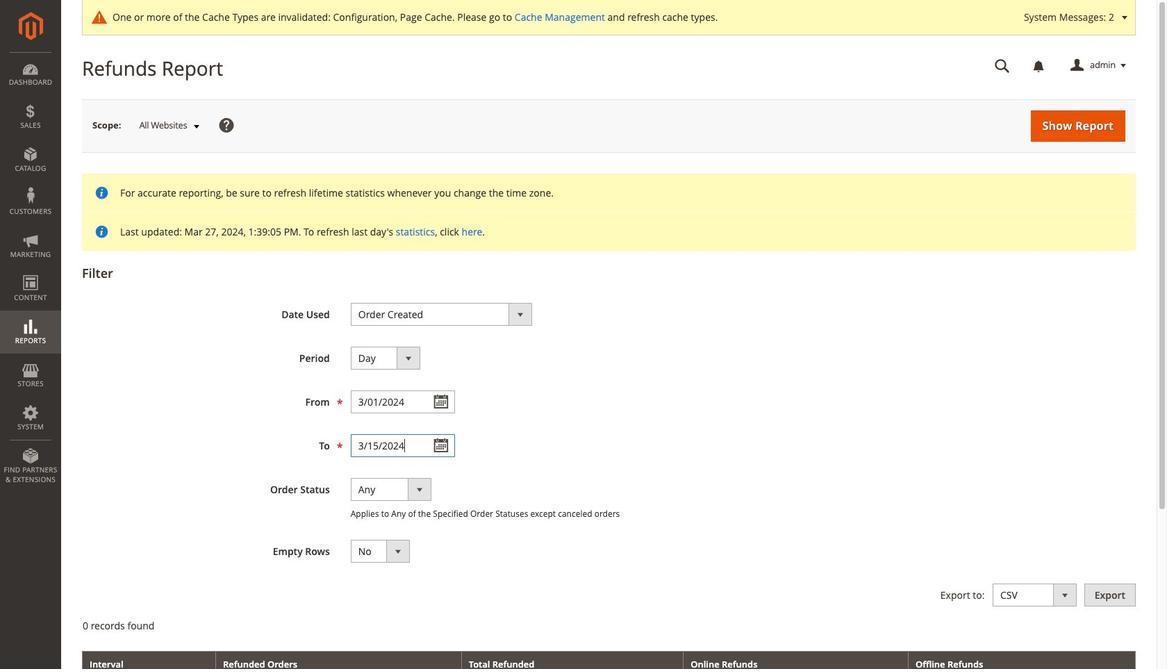 Task type: locate. For each thing, give the bounding box(es) containing it.
menu bar
[[0, 52, 61, 492]]

magento admin panel image
[[18, 12, 43, 40]]

None text field
[[986, 54, 1021, 78], [351, 391, 455, 414], [351, 434, 455, 457], [986, 54, 1021, 78], [351, 391, 455, 414], [351, 434, 455, 457]]



